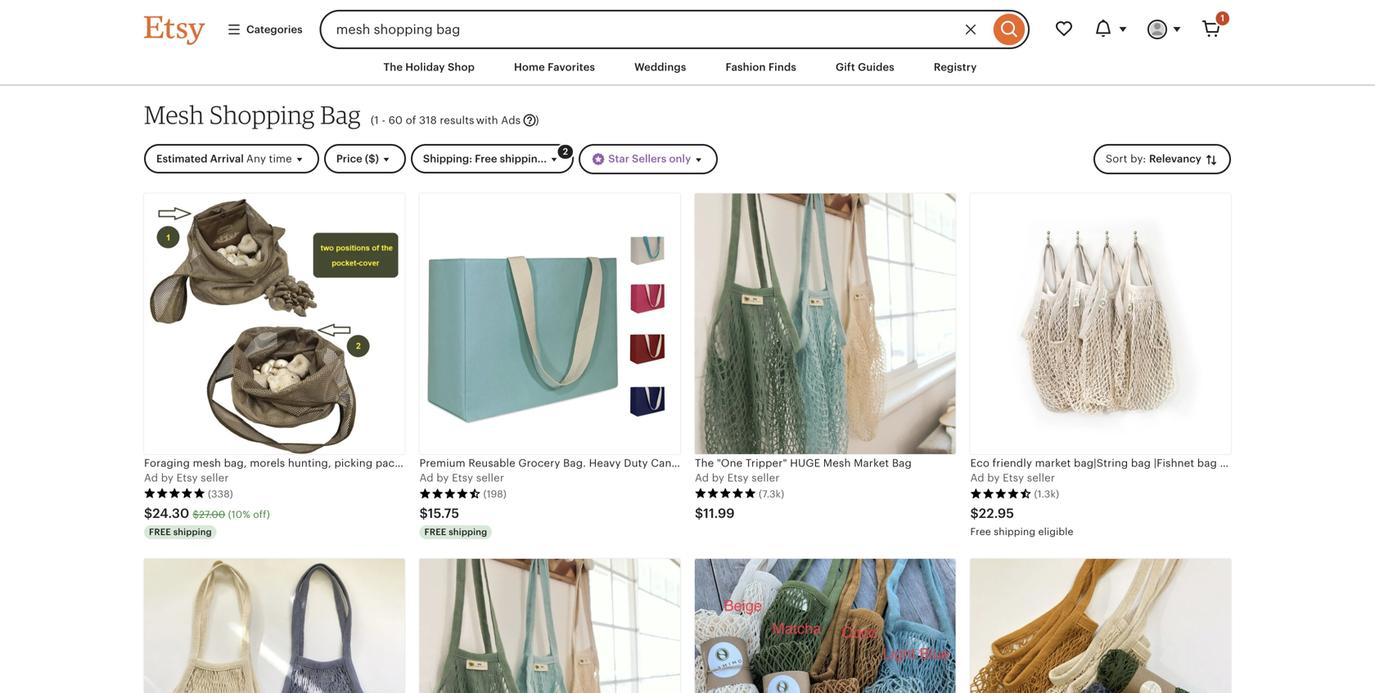 Task type: describe. For each thing, give the bounding box(es) containing it.
star
[[609, 153, 630, 165]]

etsy inside the "one tripper" huge mesh market bag a d b y etsy seller
[[728, 472, 749, 484]]

ads
[[501, 114, 521, 127]]

fashion finds link
[[714, 52, 809, 82]]

shop
[[448, 61, 475, 73]]

sellers
[[632, 153, 667, 165]]

free inside $ 15.75 free shipping
[[425, 527, 447, 538]]

fashion finds
[[726, 61, 797, 73]]

gift
[[836, 61, 856, 73]]

(10%
[[228, 509, 251, 520]]

with
[[476, 114, 498, 127]]

24.30
[[153, 506, 189, 521]]

a d b y etsy seller for 15.75
[[420, 472, 504, 484]]

weddings link
[[622, 52, 699, 82]]

27.00
[[199, 509, 225, 520]]

22.95
[[979, 506, 1015, 521]]

net market bag, crochet beach bag, reusable grocery bag, mesh produce cotton tote bag, string shopping zero waste bag image
[[971, 559, 1232, 694]]

etsy for 24.30
[[177, 472, 198, 484]]

1 link
[[1192, 10, 1232, 49]]

11.99
[[704, 506, 735, 521]]

star sellers only
[[609, 153, 691, 165]]

d for 15.75
[[427, 472, 434, 484]]

d for 24.30
[[151, 472, 158, 484]]

eligible
[[1039, 527, 1074, 538]]

"one
[[717, 457, 743, 470]]

etsy for 15.75
[[452, 472, 473, 484]]

5 out of 5 stars image for a d
[[695, 488, 757, 499]]

1 vertical spatial 1
[[375, 114, 379, 127]]

the "one tripper" huge mesh market bag a d b y etsy seller
[[695, 457, 912, 484]]

mesh shopping bag
[[144, 100, 361, 130]]

1 inside categories banner
[[1221, 13, 1225, 23]]

sort
[[1106, 153, 1128, 165]]

star sellers only button
[[579, 144, 718, 175]]

tripper"
[[746, 457, 788, 470]]

$ for 22.95
[[971, 506, 979, 521]]

finds
[[769, 61, 797, 73]]

4  foldable lightweight market bag, fishnet reusable cotton tote bags - grocery shopping bag - farmer market mesh produce bag - great gift image
[[695, 559, 956, 694]]

free for 22.95
[[971, 527, 992, 538]]

d for 22.95
[[978, 472, 985, 484]]

(7.3k)
[[759, 489, 785, 500]]

favorites
[[548, 61, 595, 73]]

4.5 out of 5 stars image for 22.95
[[971, 488, 1032, 499]]

y for 24.30
[[168, 472, 174, 484]]

with ads
[[476, 114, 521, 127]]

( 1 - 60 of 318 results
[[371, 114, 475, 127]]

shopping
[[210, 100, 315, 130]]

318
[[419, 114, 437, 127]]

(338)
[[208, 489, 233, 500]]

etsy for 22.95
[[1003, 472, 1025, 484]]

categories button
[[215, 15, 315, 44]]

fashion
[[726, 61, 766, 73]]

any
[[246, 153, 266, 165]]

by:
[[1131, 153, 1147, 165]]

premium reusable grocery bag. heavy duty canvas shopping tote. water resistant interior liner. foldable design. customization available! image
[[420, 194, 681, 454]]

shippin...
[[500, 153, 547, 165]]

$ for 24.30
[[144, 506, 153, 521]]

seller for 24.30
[[201, 472, 229, 484]]

$ 24.30 $ 27.00 (10% off) free shipping
[[144, 506, 270, 538]]

seller for 22.95
[[1028, 472, 1056, 484]]

sort by: relevancy image
[[1205, 153, 1219, 167]]

($)
[[365, 153, 379, 165]]

y for 15.75
[[443, 472, 449, 484]]

price ($) button
[[324, 144, 406, 174]]

2 shipping: free shippin...
[[423, 147, 568, 165]]

estimated arrival any time
[[156, 153, 292, 165]]

(198)
[[484, 489, 507, 500]]

arrival
[[210, 153, 244, 165]]

the holiday shop
[[384, 61, 475, 73]]

$ 15.75 free shipping
[[420, 506, 487, 538]]



Task type: locate. For each thing, give the bounding box(es) containing it.
home favorites
[[514, 61, 595, 73]]

0 horizontal spatial a d b y etsy seller
[[144, 472, 229, 484]]

4.5 out of 5 stars image up 15.75
[[420, 488, 481, 499]]

etsy up 22.95
[[1003, 472, 1025, 484]]

$ 22.95 free shipping eligible
[[971, 506, 1074, 538]]

shipping down 27.00
[[173, 527, 212, 538]]

0 horizontal spatial shipping
[[173, 527, 212, 538]]

price ($)
[[336, 153, 379, 165]]

4 seller from the left
[[1028, 472, 1056, 484]]

1 4.5 out of 5 stars image from the left
[[420, 488, 481, 499]]

off)
[[253, 509, 270, 520]]

None search field
[[320, 10, 1030, 49]]

seller for 15.75
[[476, 472, 504, 484]]

2 horizontal spatial shipping
[[994, 527, 1036, 538]]

1 etsy from the left
[[177, 472, 198, 484]]

4 y from the left
[[994, 472, 1000, 484]]

mesh up estimated
[[144, 100, 204, 130]]

1 horizontal spatial the
[[695, 457, 714, 470]]

1 horizontal spatial 4.5 out of 5 stars image
[[971, 488, 1032, 499]]

a up $ 11.99
[[695, 472, 703, 484]]

5 out of 5 stars image for 1 - 60 of 318 results
[[144, 488, 206, 499]]

0 vertical spatial free
[[475, 153, 497, 165]]

eco friendly market bag|string bag |fishnet bag | shopping bag ,|reusable shopping grocery bag| tote, mesh,4 pack by ekolojee +gift! gots image
[[971, 194, 1232, 454]]

price
[[336, 153, 363, 165]]

seller
[[201, 472, 229, 484], [476, 472, 504, 484], [752, 472, 780, 484], [1028, 472, 1056, 484]]

a
[[144, 472, 152, 484], [420, 472, 427, 484], [695, 472, 703, 484], [971, 472, 978, 484]]

foraging mesh bag, morels hunting, picking pack, mushrooms, fruits, vegetables, berries gathering bag. christmas gift for her. image
[[144, 194, 405, 454]]

market
[[854, 457, 890, 470]]

d up $ 11.99
[[702, 472, 709, 484]]

shipping:
[[423, 153, 473, 165]]

a up the $ 22.95 free shipping eligible
[[971, 472, 978, 484]]

shipping
[[994, 527, 1036, 538], [173, 527, 212, 538], [449, 527, 487, 538]]

b
[[161, 472, 168, 484], [437, 472, 444, 484], [712, 472, 719, 484], [988, 472, 995, 484]]

-
[[382, 114, 386, 127]]

free down 22.95
[[971, 527, 992, 538]]

2 a d b y etsy seller from the left
[[420, 472, 504, 484]]

b for 24.30
[[161, 472, 168, 484]]

a d b y etsy seller for 24.30
[[144, 472, 229, 484]]

3 y from the left
[[719, 472, 725, 484]]

0 horizontal spatial 1
[[375, 114, 379, 127]]

1 a d b y etsy seller from the left
[[144, 472, 229, 484]]

0 vertical spatial 1
[[1221, 13, 1225, 23]]

free inside 2 shipping: free shippin...
[[475, 153, 497, 165]]

3 d from the left
[[702, 472, 709, 484]]

mesh
[[144, 100, 204, 130], [824, 457, 851, 470]]

1 free from the left
[[149, 527, 171, 538]]

b up 24.30
[[161, 472, 168, 484]]

d
[[151, 472, 158, 484], [427, 472, 434, 484], [702, 472, 709, 484], [978, 472, 985, 484]]

1 y from the left
[[168, 472, 174, 484]]

y for 22.95
[[994, 472, 1000, 484]]

the for the holiday shop
[[384, 61, 403, 73]]

guides
[[858, 61, 895, 73]]

a up $ 15.75 free shipping
[[420, 472, 427, 484]]

60
[[389, 114, 403, 127]]

free inside $ 24.30 $ 27.00 (10% off) free shipping
[[149, 527, 171, 538]]

3 b from the left
[[712, 472, 719, 484]]

b down "one
[[712, 472, 719, 484]]

mesh inside the "one tripper" huge mesh market bag a d b y etsy seller
[[824, 457, 851, 470]]

0 horizontal spatial the "one tripper" huge mesh market bag image
[[420, 559, 681, 694]]

1 seller from the left
[[201, 472, 229, 484]]

y
[[168, 472, 174, 484], [443, 472, 449, 484], [719, 472, 725, 484], [994, 472, 1000, 484]]

b up 15.75
[[437, 472, 444, 484]]

b for 15.75
[[437, 472, 444, 484]]

estimated
[[156, 153, 208, 165]]

1 horizontal spatial free
[[971, 527, 992, 538]]

y up 22.95
[[994, 472, 1000, 484]]

1 horizontal spatial shipping
[[449, 527, 487, 538]]

gift guides
[[836, 61, 895, 73]]

weddings
[[635, 61, 687, 73]]

$ 11.99
[[695, 506, 735, 521]]

1
[[1221, 13, 1225, 23], [375, 114, 379, 127]]

4 a from the left
[[971, 472, 978, 484]]

shipping for 15.75
[[449, 527, 487, 538]]

registry
[[934, 61, 977, 73]]

3 a from the left
[[695, 472, 703, 484]]

1 horizontal spatial free
[[425, 527, 447, 538]]

menu bar containing the holiday shop
[[115, 49, 1261, 86]]

categories
[[246, 23, 303, 36]]

0 horizontal spatial free
[[149, 527, 171, 538]]

bag right market
[[892, 457, 912, 470]]

the
[[384, 61, 403, 73], [695, 457, 714, 470]]

seller up (1.3k)
[[1028, 472, 1056, 484]]

free down 15.75
[[425, 527, 447, 538]]

free inside the $ 22.95 free shipping eligible
[[971, 527, 992, 538]]

2 4.5 out of 5 stars image from the left
[[971, 488, 1032, 499]]

free
[[475, 153, 497, 165], [971, 527, 992, 538]]

d up 22.95
[[978, 472, 985, 484]]

y inside the "one tripper" huge mesh market bag a d b y etsy seller
[[719, 472, 725, 484]]

2 b from the left
[[437, 472, 444, 484]]

d up 15.75
[[427, 472, 434, 484]]

5 out of 5 stars image up the 11.99
[[695, 488, 757, 499]]

2 pc reusable grocery bags, crochet market bag, string shopping net bag, cotton mesh bags, summer beach net bag, zero waste gift for her image
[[144, 559, 405, 694]]

seller up (338)
[[201, 472, 229, 484]]

2 seller from the left
[[476, 472, 504, 484]]

shipping down 15.75
[[449, 527, 487, 538]]

free left shippin...
[[475, 153, 497, 165]]

b inside the "one tripper" huge mesh market bag a d b y etsy seller
[[712, 472, 719, 484]]

0 horizontal spatial bag
[[320, 100, 361, 130]]

etsy down "one
[[728, 472, 749, 484]]

a up $ 24.30 $ 27.00 (10% off) free shipping on the left bottom of the page
[[144, 472, 152, 484]]

home favorites link
[[502, 52, 608, 82]]

$ for 11.99
[[695, 506, 704, 521]]

of
[[406, 114, 416, 127]]

huge
[[790, 457, 821, 470]]

3 a d b y etsy seller from the left
[[971, 472, 1056, 484]]

shipping for 22.95
[[994, 527, 1036, 538]]

1 vertical spatial the "one tripper" huge mesh market bag image
[[420, 559, 681, 694]]

shipping inside $ 24.30 $ 27.00 (10% off) free shipping
[[173, 527, 212, 538]]

1 5 out of 5 stars image from the left
[[144, 488, 206, 499]]

seller inside the "one tripper" huge mesh market bag a d b y etsy seller
[[752, 472, 780, 484]]

5 out of 5 stars image
[[144, 488, 206, 499], [695, 488, 757, 499]]

4.5 out of 5 stars image for 15.75
[[420, 488, 481, 499]]

the left holiday
[[384, 61, 403, 73]]

a d b y etsy seller
[[144, 472, 229, 484], [420, 472, 504, 484], [971, 472, 1056, 484]]

mesh right the 'huge'
[[824, 457, 851, 470]]

1 horizontal spatial 5 out of 5 stars image
[[695, 488, 757, 499]]

y up 15.75
[[443, 472, 449, 484]]

seller up (198)
[[476, 472, 504, 484]]

4 d from the left
[[978, 472, 985, 484]]

0 horizontal spatial 5 out of 5 stars image
[[144, 488, 206, 499]]

$ inside the $ 22.95 free shipping eligible
[[971, 506, 979, 521]]

bag
[[320, 100, 361, 130], [892, 457, 912, 470]]

1 horizontal spatial a d b y etsy seller
[[420, 472, 504, 484]]

1 a from the left
[[144, 472, 152, 484]]

the "one tripper" huge mesh market bag image
[[695, 194, 956, 454], [420, 559, 681, 694]]

2 a from the left
[[420, 472, 427, 484]]

sort by: relevancy
[[1106, 153, 1205, 165]]

a for 24.30
[[144, 472, 152, 484]]

1 b from the left
[[161, 472, 168, 484]]

$ inside $ 15.75 free shipping
[[420, 506, 428, 521]]

)
[[536, 114, 539, 127]]

2 d from the left
[[427, 472, 434, 484]]

Search for anything text field
[[320, 10, 990, 49]]

0 horizontal spatial mesh
[[144, 100, 204, 130]]

results
[[440, 114, 475, 127]]

4.5 out of 5 stars image
[[420, 488, 481, 499], [971, 488, 1032, 499]]

b up 22.95
[[988, 472, 995, 484]]

5 out of 5 stars image up 24.30
[[144, 488, 206, 499]]

b for 22.95
[[988, 472, 995, 484]]

a inside the "one tripper" huge mesh market bag a d b y etsy seller
[[695, 472, 703, 484]]

15.75
[[428, 506, 460, 521]]

1 horizontal spatial the "one tripper" huge mesh market bag image
[[695, 194, 956, 454]]

1 vertical spatial bag
[[892, 457, 912, 470]]

shipping down 22.95
[[994, 527, 1036, 538]]

2
[[563, 147, 568, 157]]

1 vertical spatial the
[[695, 457, 714, 470]]

1 horizontal spatial bag
[[892, 457, 912, 470]]

$ for 15.75
[[420, 506, 428, 521]]

(
[[371, 114, 375, 127]]

(1.3k)
[[1035, 489, 1060, 500]]

2 etsy from the left
[[452, 472, 473, 484]]

etsy
[[177, 472, 198, 484], [452, 472, 473, 484], [728, 472, 749, 484], [1003, 472, 1025, 484]]

a for 22.95
[[971, 472, 978, 484]]

2 y from the left
[[443, 472, 449, 484]]

2 horizontal spatial a d b y etsy seller
[[971, 472, 1056, 484]]

4 etsy from the left
[[1003, 472, 1025, 484]]

0 vertical spatial bag
[[320, 100, 361, 130]]

the inside the "one tripper" huge mesh market bag a d b y etsy seller
[[695, 457, 714, 470]]

3 seller from the left
[[752, 472, 780, 484]]

the for the "one tripper" huge mesh market bag a d b y etsy seller
[[695, 457, 714, 470]]

free
[[149, 527, 171, 538], [425, 527, 447, 538]]

4 b from the left
[[988, 472, 995, 484]]

1 horizontal spatial 1
[[1221, 13, 1225, 23]]

the left "one
[[695, 457, 714, 470]]

1 horizontal spatial mesh
[[824, 457, 851, 470]]

etsy up 15.75
[[452, 472, 473, 484]]

bag left (
[[320, 100, 361, 130]]

4.5 out of 5 stars image up 22.95
[[971, 488, 1032, 499]]

none search field inside categories banner
[[320, 10, 1030, 49]]

y down "one
[[719, 472, 725, 484]]

a d b y etsy seller for 22.95
[[971, 472, 1056, 484]]

shipping inside $ 15.75 free shipping
[[449, 527, 487, 538]]

gift guides link
[[824, 52, 907, 82]]

a d b y etsy seller up (1.3k)
[[971, 472, 1056, 484]]

free for shipping:
[[475, 153, 497, 165]]

registry link
[[922, 52, 990, 82]]

1 vertical spatial mesh
[[824, 457, 851, 470]]

the inside menu bar
[[384, 61, 403, 73]]

the holiday shop link
[[371, 52, 487, 82]]

relevancy
[[1150, 153, 1202, 165]]

shipping inside the $ 22.95 free shipping eligible
[[994, 527, 1036, 538]]

2 free from the left
[[425, 527, 447, 538]]

0 vertical spatial the
[[384, 61, 403, 73]]

0 horizontal spatial 4.5 out of 5 stars image
[[420, 488, 481, 499]]

0 vertical spatial the "one tripper" huge mesh market bag image
[[695, 194, 956, 454]]

d up 24.30
[[151, 472, 158, 484]]

bag inside the "one tripper" huge mesh market bag a d b y etsy seller
[[892, 457, 912, 470]]

0 horizontal spatial the
[[384, 61, 403, 73]]

menu bar
[[115, 49, 1261, 86]]

a d b y etsy seller up (198)
[[420, 472, 504, 484]]

free down 24.30
[[149, 527, 171, 538]]

1 d from the left
[[151, 472, 158, 484]]

a d b y etsy seller up (338)
[[144, 472, 229, 484]]

0 horizontal spatial free
[[475, 153, 497, 165]]

a for 15.75
[[420, 472, 427, 484]]

time
[[269, 153, 292, 165]]

0 vertical spatial mesh
[[144, 100, 204, 130]]

y up 24.30
[[168, 472, 174, 484]]

home
[[514, 61, 545, 73]]

3 etsy from the left
[[728, 472, 749, 484]]

etsy up 24.30
[[177, 472, 198, 484]]

categories banner
[[115, 0, 1261, 49]]

holiday
[[406, 61, 445, 73]]

1 vertical spatial free
[[971, 527, 992, 538]]

seller down tripper"
[[752, 472, 780, 484]]

$
[[144, 506, 153, 521], [420, 506, 428, 521], [695, 506, 704, 521], [971, 506, 979, 521], [193, 509, 199, 520]]

only
[[669, 153, 691, 165]]

2 5 out of 5 stars image from the left
[[695, 488, 757, 499]]

d inside the "one tripper" huge mesh market bag a d b y etsy seller
[[702, 472, 709, 484]]



Task type: vqa. For each thing, say whether or not it's contained in the screenshot.
second 'Add' from the right
no



